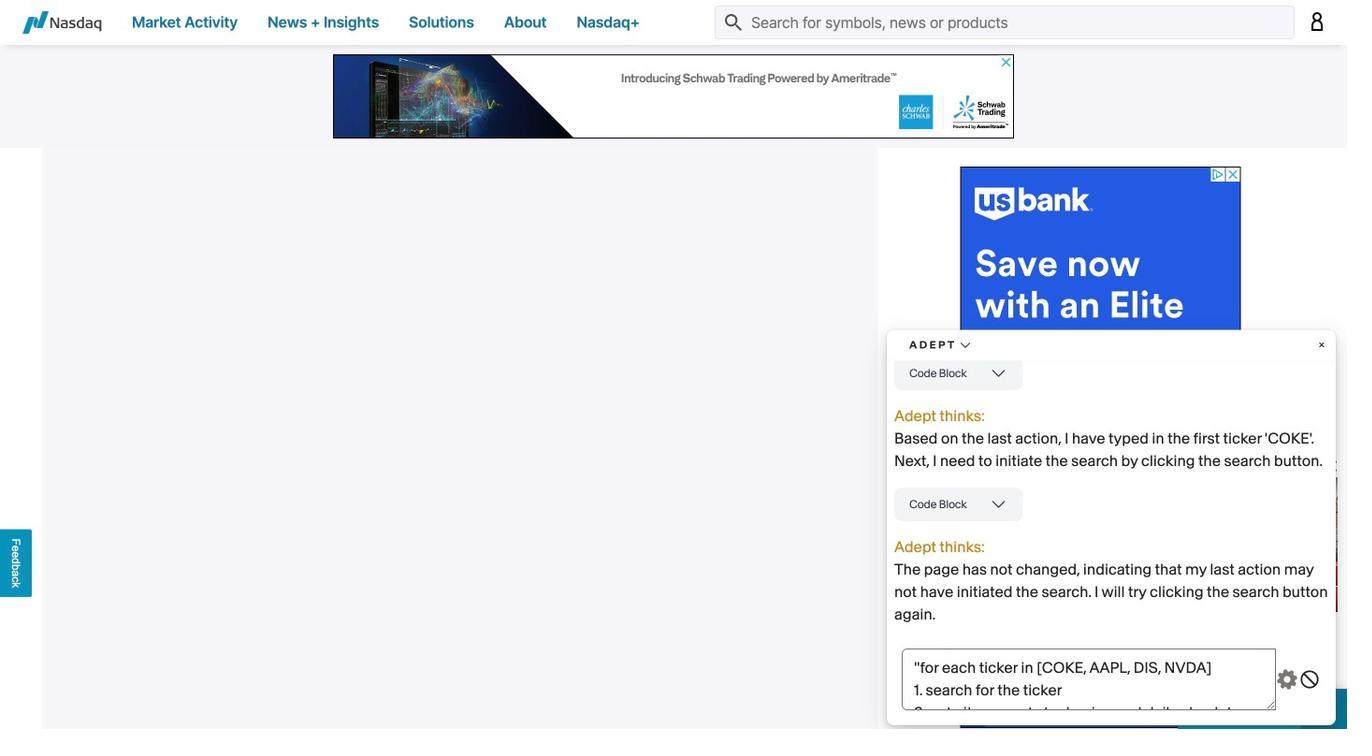 Task type: describe. For each thing, give the bounding box(es) containing it.
account login - click to log into your account image
[[1310, 12, 1325, 31]]

homepage logo url - navigate back to the homepage image
[[22, 11, 102, 34]]

primary navigation navigation
[[0, 0, 1348, 45]]

0 vertical spatial advertisement element
[[333, 54, 1014, 139]]



Task type: locate. For each thing, give the bounding box(es) containing it.
Search Button - Click to open the Search Overlay Modal Box text field
[[715, 6, 1295, 39]]

advertisement element
[[333, 54, 1014, 139], [961, 167, 1242, 728]]

1 vertical spatial advertisement element
[[961, 167, 1242, 728]]



Task type: vqa. For each thing, say whether or not it's contained in the screenshot.
Homepage logo URL - Navigate back to the homepage
yes



